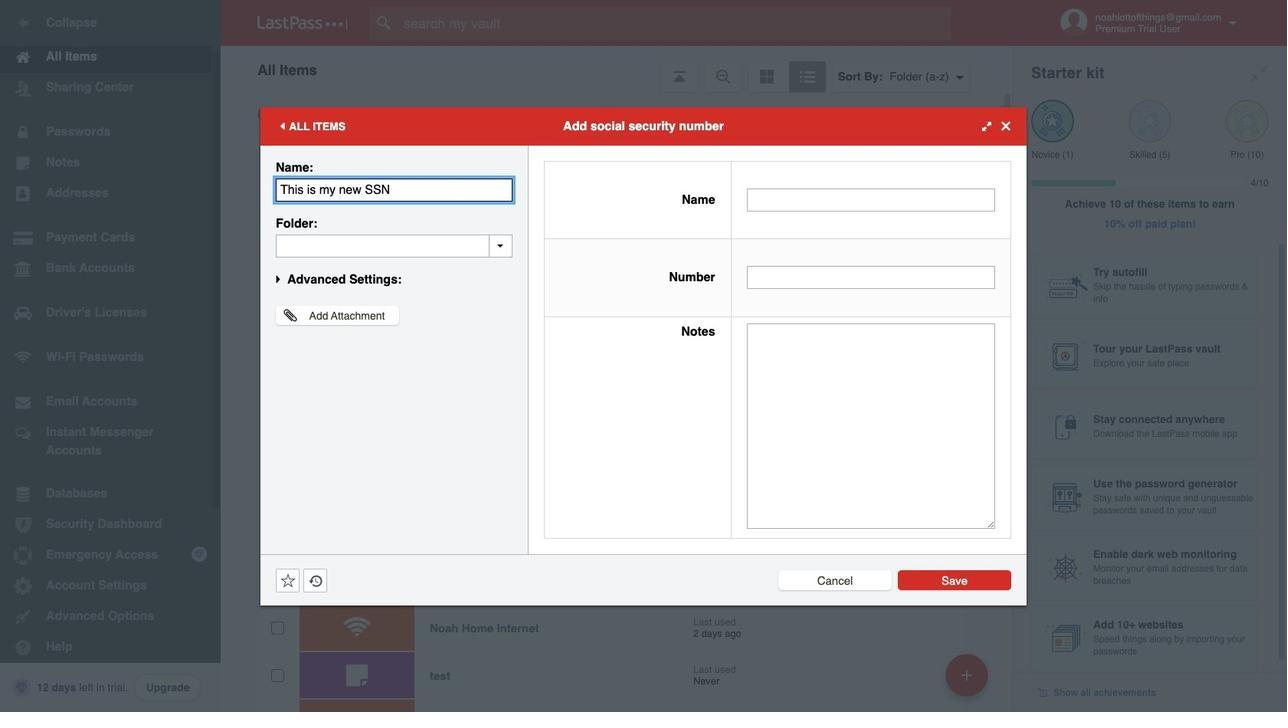 Task type: describe. For each thing, give the bounding box(es) containing it.
main navigation navigation
[[0, 0, 221, 712]]

Search search field
[[369, 6, 982, 40]]

new item image
[[962, 670, 973, 680]]



Task type: locate. For each thing, give the bounding box(es) containing it.
lastpass image
[[258, 16, 348, 30]]

new item navigation
[[941, 649, 998, 712]]

None text field
[[276, 178, 513, 201], [747, 188, 996, 211], [276, 234, 513, 257], [276, 178, 513, 201], [747, 188, 996, 211], [276, 234, 513, 257]]

dialog
[[261, 107, 1027, 605]]

search my vault text field
[[369, 6, 982, 40]]

vault options navigation
[[221, 46, 1013, 92]]

None text field
[[747, 266, 996, 289], [747, 323, 996, 529], [747, 266, 996, 289], [747, 323, 996, 529]]



Task type: vqa. For each thing, say whether or not it's contained in the screenshot.
search my deleted items text box
no



